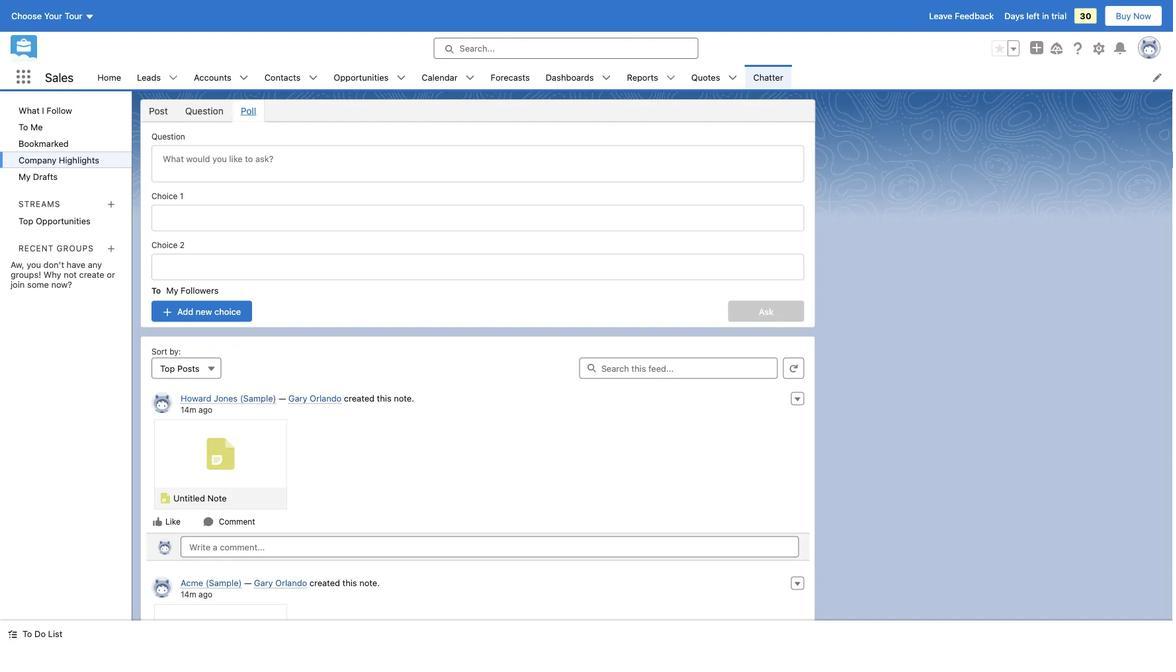 Task type: describe. For each thing, give the bounding box(es) containing it.
quotes
[[692, 72, 721, 82]]

choose
[[11, 11, 42, 21]]

days
[[1005, 11, 1025, 21]]

forecasts
[[491, 72, 530, 82]]

join
[[11, 279, 25, 289]]

14m inside acme (sample) — gary orlando created this note. 14m ago
[[181, 590, 196, 599]]

post
[[149, 105, 168, 116]]

by:
[[170, 347, 181, 357]]

not
[[64, 270, 77, 279]]

me
[[31, 122, 43, 132]]

reports link
[[619, 65, 667, 89]]

calendar link
[[414, 65, 466, 89]]

now
[[1134, 11, 1152, 21]]

days left in trial
[[1005, 11, 1067, 21]]

text default image for accounts
[[239, 73, 249, 82]]

— inside howard jones (sample) — gary orlando created this note. 14m ago
[[279, 394, 286, 404]]

add new choice button
[[152, 301, 252, 322]]

note. inside acme (sample) — gary orlando created this note. 14m ago
[[360, 578, 380, 588]]

your
[[44, 11, 62, 21]]

aw, you don't have any groups!
[[11, 260, 102, 279]]

untitled
[[173, 494, 205, 503]]

create
[[79, 270, 104, 279]]

text default image for leads
[[169, 73, 178, 82]]

recent
[[19, 244, 54, 253]]

choice for choice 1
[[152, 192, 178, 201]]

top for top posts
[[160, 363, 175, 373]]

ago inside acme (sample) — gary orlando created this note. 14m ago
[[199, 590, 213, 599]]

choose your tour
[[11, 11, 82, 21]]

gary orlando link for gary
[[289, 394, 342, 404]]

leads link
[[129, 65, 169, 89]]

accounts list item
[[186, 65, 257, 89]]

company highlights link
[[0, 152, 132, 168]]

posts
[[177, 363, 200, 373]]

dashboards link
[[538, 65, 602, 89]]

sales
[[45, 70, 74, 84]]

1
[[180, 192, 184, 201]]

howard jones (sample) link
[[181, 394, 276, 404]]

in
[[1043, 11, 1050, 21]]

quotes list item
[[684, 65, 746, 89]]

howard jones (sample) — gary orlando created this note. 14m ago
[[181, 394, 414, 414]]

choice for choice 2
[[152, 241, 178, 250]]

recent groups link
[[19, 244, 94, 253]]

comment
[[219, 517, 255, 527]]

contacts
[[265, 72, 301, 82]]

new
[[196, 307, 212, 316]]

left
[[1027, 11, 1040, 21]]

contacts list item
[[257, 65, 326, 89]]

ago inside howard jones (sample) — gary orlando created this note. 14m ago
[[199, 405, 213, 414]]

my inside what i follow to me bookmarked company highlights my drafts
[[19, 171, 31, 181]]

30
[[1081, 11, 1092, 21]]

Search this feed... search field
[[580, 358, 778, 379]]

streams link
[[19, 199, 61, 209]]

dashboards list item
[[538, 65, 619, 89]]

question link
[[177, 100, 232, 121]]

opportunities inside list item
[[334, 72, 389, 82]]

buy now button
[[1105, 5, 1163, 26]]

do
[[34, 629, 46, 639]]

top posts
[[160, 363, 200, 373]]

text default image inside like button
[[152, 517, 163, 527]]

poll link
[[232, 100, 265, 121]]

reports list item
[[619, 65, 684, 89]]

chatter link
[[746, 65, 792, 89]]

gary orlando link for orlando
[[254, 578, 307, 589]]

Choice 2 text field
[[152, 254, 805, 280]]

some
[[27, 279, 49, 289]]

acme (sample) link
[[181, 578, 242, 589]]

recent groups
[[19, 244, 94, 253]]

to inside what i follow to me bookmarked company highlights my drafts
[[19, 122, 28, 132]]

leave feedback
[[930, 11, 995, 21]]

highlights
[[59, 155, 99, 165]]

what
[[19, 105, 40, 115]]

to do list button
[[0, 621, 70, 647]]

comment button
[[202, 516, 256, 528]]

any
[[88, 260, 102, 270]]

sort by:
[[152, 347, 181, 357]]

text default image for quotes
[[729, 73, 738, 82]]

jones
[[214, 394, 238, 404]]

to for to do list
[[23, 629, 32, 639]]

quotes link
[[684, 65, 729, 89]]

this inside acme (sample) — gary orlando created this note. 14m ago
[[343, 578, 357, 588]]

buy now
[[1117, 11, 1152, 21]]

followers
[[181, 286, 219, 296]]

text default image for dashboards
[[602, 73, 611, 82]]

text default image for reports
[[667, 73, 676, 82]]

text default image for opportunities
[[397, 73, 406, 82]]

add
[[177, 307, 193, 316]]

search...
[[460, 43, 495, 53]]

you
[[27, 260, 41, 270]]

aw,
[[11, 260, 24, 270]]

contacts link
[[257, 65, 309, 89]]

2
[[180, 241, 185, 250]]

(sample) inside howard jones (sample) — gary orlando created this note. 14m ago
[[240, 394, 276, 404]]

note
[[208, 494, 227, 503]]

company
[[19, 155, 56, 165]]

dashboards
[[546, 72, 594, 82]]

choice 2
[[152, 241, 185, 250]]

search... button
[[434, 38, 699, 59]]

trial
[[1052, 11, 1067, 21]]

1 vertical spatial question
[[152, 132, 185, 141]]

what i follow link
[[0, 102, 132, 119]]



Task type: locate. For each thing, give the bounding box(es) containing it.
1 vertical spatial 14m ago link
[[181, 590, 213, 599]]

tab list containing post
[[140, 99, 816, 122]]

choose your tour button
[[11, 5, 95, 26]]

feedback
[[955, 11, 995, 21]]

groups!
[[11, 270, 41, 279]]

home link
[[90, 65, 129, 89]]

1 choice from the top
[[152, 192, 178, 201]]

sort
[[152, 347, 167, 357]]

top down streams at the top of the page
[[19, 216, 33, 226]]

to me link
[[0, 119, 132, 135]]

choice left 1
[[152, 192, 178, 201]]

14m down the acme
[[181, 590, 196, 599]]

0 horizontal spatial created
[[310, 578, 340, 588]]

0 vertical spatial to
[[19, 122, 28, 132]]

Question text field
[[152, 145, 805, 182]]

to inside to my followers
[[152, 286, 161, 296]]

0 vertical spatial ago
[[199, 405, 213, 414]]

text default image inside calendar list item
[[466, 73, 475, 82]]

text default image down search...
[[466, 73, 475, 82]]

0 vertical spatial this
[[377, 394, 392, 404]]

accounts
[[194, 72, 231, 82]]

1 vertical spatial opportunities
[[36, 216, 91, 226]]

group
[[992, 40, 1020, 56]]

to for to my followers
[[152, 286, 161, 296]]

0 horizontal spatial gary
[[254, 578, 273, 588]]

text default image inside dashboards list item
[[602, 73, 611, 82]]

this inside howard jones (sample) — gary orlando created this note. 14m ago
[[377, 394, 392, 404]]

14m ago link
[[181, 405, 213, 414], [181, 590, 213, 599]]

0 vertical spatial question
[[185, 105, 224, 116]]

text default image down untitled note
[[203, 517, 214, 527]]

1 vertical spatial gary orlando image
[[157, 539, 173, 555]]

i
[[42, 105, 44, 115]]

to my followers
[[152, 286, 219, 296]]

0 vertical spatial 14m ago link
[[181, 405, 213, 414]]

ago
[[199, 405, 213, 414], [199, 590, 213, 599]]

1 vertical spatial to
[[152, 286, 161, 296]]

text default image for calendar
[[466, 73, 475, 82]]

1 vertical spatial this
[[343, 578, 357, 588]]

2 14m from the top
[[181, 590, 196, 599]]

gary orlando image
[[152, 577, 173, 598]]

ago down acme (sample) link
[[199, 590, 213, 599]]

0 horizontal spatial note.
[[360, 578, 380, 588]]

1 vertical spatial (sample)
[[206, 578, 242, 588]]

text default image inside comment button
[[203, 517, 214, 527]]

orlando inside acme (sample) — gary orlando created this note. 14m ago
[[275, 578, 307, 588]]

gary inside acme (sample) — gary orlando created this note. 14m ago
[[254, 578, 273, 588]]

0 vertical spatial gary
[[289, 394, 308, 404]]

0 vertical spatial top
[[19, 216, 33, 226]]

list
[[48, 629, 62, 639]]

1 horizontal spatial my
[[166, 286, 178, 296]]

1 14m from the top
[[181, 405, 196, 414]]

1 vertical spatial —
[[244, 578, 252, 588]]

— right acme (sample) link
[[244, 578, 252, 588]]

1 horizontal spatial opportunities
[[334, 72, 389, 82]]

Choice 1 text field
[[152, 205, 805, 231]]

to do list
[[23, 629, 62, 639]]

my left "drafts"
[[19, 171, 31, 181]]

0 horizontal spatial opportunities
[[36, 216, 91, 226]]

question down 'accounts'
[[185, 105, 224, 116]]

text default image inside contacts list item
[[309, 73, 318, 82]]

gary orlando, 14m ago element containing howard jones (sample)
[[146, 387, 810, 533]]

text default image left "like"
[[152, 517, 163, 527]]

top opportunities
[[19, 216, 91, 226]]

2 14m ago link from the top
[[181, 590, 213, 599]]

14m ago link down howard
[[181, 405, 213, 414]]

gary orlando link
[[289, 394, 342, 404], [254, 578, 307, 589]]

text default image right leads
[[169, 73, 178, 82]]

orlando inside howard jones (sample) — gary orlando created this note. 14m ago
[[310, 394, 342, 404]]

2 ago from the top
[[199, 590, 213, 599]]

ask button
[[729, 301, 805, 322]]

to left 'followers'
[[152, 286, 161, 296]]

0 vertical spatial 14m
[[181, 405, 196, 414]]

top down sort by:
[[160, 363, 175, 373]]

reports
[[627, 72, 659, 82]]

text default image inside accounts list item
[[239, 73, 249, 82]]

list containing home
[[90, 65, 1174, 89]]

to left do
[[23, 629, 32, 639]]

14m ago link for howard
[[181, 405, 213, 414]]

2 vertical spatial to
[[23, 629, 32, 639]]

(sample) inside acme (sample) — gary orlando created this note. 14m ago
[[206, 578, 242, 588]]

text default image right the "quotes" at top
[[729, 73, 738, 82]]

14m
[[181, 405, 196, 414], [181, 590, 196, 599]]

ago down howard
[[199, 405, 213, 414]]

my
[[19, 171, 31, 181], [166, 286, 178, 296]]

0 vertical spatial (sample)
[[240, 394, 276, 404]]

text default image
[[466, 73, 475, 82], [602, 73, 611, 82], [667, 73, 676, 82], [729, 73, 738, 82], [152, 517, 163, 527]]

text default image inside opportunities list item
[[397, 73, 406, 82]]

my drafts link
[[0, 168, 132, 185]]

or
[[107, 270, 115, 279]]

0 horizontal spatial orlando
[[275, 578, 307, 588]]

why
[[44, 270, 61, 279]]

Sort by: button
[[152, 358, 221, 379]]

follow
[[47, 105, 72, 115]]

1 vertical spatial created
[[310, 578, 340, 588]]

chatter
[[754, 72, 784, 82]]

1 vertical spatial ago
[[199, 590, 213, 599]]

— inside acme (sample) — gary orlando created this note. 14m ago
[[244, 578, 252, 588]]

0 horizontal spatial this
[[343, 578, 357, 588]]

forecasts link
[[483, 65, 538, 89]]

2 gary orlando, 14m ago element from the top
[[146, 572, 810, 647]]

text default image
[[169, 73, 178, 82], [239, 73, 249, 82], [309, 73, 318, 82], [397, 73, 406, 82], [203, 517, 214, 527], [8, 630, 17, 639]]

2 choice from the top
[[152, 241, 178, 250]]

text default image right 'accounts'
[[239, 73, 249, 82]]

0 vertical spatial gary orlando link
[[289, 394, 342, 404]]

text default image inside reports list item
[[667, 73, 676, 82]]

text default image left reports
[[602, 73, 611, 82]]

now?
[[51, 279, 72, 289]]

1 ago from the top
[[199, 405, 213, 414]]

0 vertical spatial —
[[279, 394, 286, 404]]

drafts
[[33, 171, 58, 181]]

note. inside howard jones (sample) — gary orlando created this note. 14m ago
[[394, 394, 414, 404]]

1 horizontal spatial top
[[160, 363, 175, 373]]

1 vertical spatial gary
[[254, 578, 273, 588]]

created
[[344, 394, 375, 404], [310, 578, 340, 588]]

1 horizontal spatial gary
[[289, 394, 308, 404]]

question down post link
[[152, 132, 185, 141]]

calendar list item
[[414, 65, 483, 89]]

acme (sample) — gary orlando created this note. 14m ago
[[181, 578, 380, 599]]

to
[[19, 122, 28, 132], [152, 286, 161, 296], [23, 629, 32, 639]]

list
[[90, 65, 1174, 89]]

14m ago link down the acme
[[181, 590, 213, 599]]

home
[[97, 72, 121, 82]]

0 vertical spatial note.
[[394, 394, 414, 404]]

14m ago link for acme
[[181, 590, 213, 599]]

tab list
[[140, 99, 816, 122]]

choice 1
[[152, 192, 184, 201]]

(sample)
[[240, 394, 276, 404], [206, 578, 242, 588]]

acme
[[181, 578, 203, 588]]

14m inside howard jones (sample) — gary orlando created this note. 14m ago
[[181, 405, 196, 414]]

created inside howard jones (sample) — gary orlando created this note. 14m ago
[[344, 394, 375, 404]]

gary orlando image
[[152, 392, 173, 413], [157, 539, 173, 555]]

text default image for contacts
[[309, 73, 318, 82]]

add new choice
[[177, 307, 241, 316]]

to inside button
[[23, 629, 32, 639]]

— right howard jones (sample) "link"
[[279, 394, 286, 404]]

choice
[[215, 307, 241, 316]]

streams
[[19, 199, 61, 209]]

opportunities link
[[326, 65, 397, 89]]

leave feedback link
[[930, 11, 995, 21]]

1 horizontal spatial created
[[344, 394, 375, 404]]

1 horizontal spatial this
[[377, 394, 392, 404]]

gary orlando image down like button
[[157, 539, 173, 555]]

1 vertical spatial 14m
[[181, 590, 196, 599]]

0 horizontal spatial my
[[19, 171, 31, 181]]

1 vertical spatial my
[[166, 286, 178, 296]]

created inside acme (sample) — gary orlando created this note. 14m ago
[[310, 578, 340, 588]]

1 vertical spatial choice
[[152, 241, 178, 250]]

0 vertical spatial gary orlando image
[[152, 392, 173, 413]]

text default image inside leads list item
[[169, 73, 178, 82]]

leave
[[930, 11, 953, 21]]

question
[[185, 105, 224, 116], [152, 132, 185, 141]]

0 vertical spatial gary orlando, 14m ago element
[[146, 387, 810, 533]]

1 vertical spatial gary orlando link
[[254, 578, 307, 589]]

bookmarked
[[19, 138, 69, 148]]

don't
[[43, 260, 64, 270]]

0 horizontal spatial top
[[19, 216, 33, 226]]

to left "me"
[[19, 122, 28, 132]]

1 14m ago link from the top
[[181, 405, 213, 414]]

top inside "sort by:" button
[[160, 363, 175, 373]]

0 vertical spatial orlando
[[310, 394, 342, 404]]

orlando
[[310, 394, 342, 404], [275, 578, 307, 588]]

gary orlando, 14m ago element
[[146, 387, 810, 533], [146, 572, 810, 647]]

choice left 2
[[152, 241, 178, 250]]

like button
[[152, 516, 181, 528]]

tour
[[65, 11, 82, 21]]

text default image inside quotes list item
[[729, 73, 738, 82]]

opportunities
[[334, 72, 389, 82], [36, 216, 91, 226]]

accounts link
[[186, 65, 239, 89]]

poll
[[241, 105, 256, 116]]

1 horizontal spatial orlando
[[310, 394, 342, 404]]

0 horizontal spatial —
[[244, 578, 252, 588]]

1 vertical spatial top
[[160, 363, 175, 373]]

1 vertical spatial gary orlando, 14m ago element
[[146, 572, 810, 647]]

1 gary orlando, 14m ago element from the top
[[146, 387, 810, 533]]

0 vertical spatial choice
[[152, 192, 178, 201]]

text default image left "calendar" link
[[397, 73, 406, 82]]

text default image right reports
[[667, 73, 676, 82]]

leads list item
[[129, 65, 186, 89]]

have
[[67, 260, 85, 270]]

top
[[19, 216, 33, 226], [160, 363, 175, 373]]

Write a comment... text field
[[181, 537, 800, 558]]

1 vertical spatial note.
[[360, 578, 380, 588]]

like
[[166, 517, 181, 527]]

(sample) right jones
[[240, 394, 276, 404]]

bookmarked link
[[0, 135, 132, 152]]

(sample) right the acme
[[206, 578, 242, 588]]

howard
[[181, 394, 211, 404]]

leads
[[137, 72, 161, 82]]

14m down howard
[[181, 405, 196, 414]]

1 horizontal spatial note.
[[394, 394, 414, 404]]

choice
[[152, 192, 178, 201], [152, 241, 178, 250]]

buy
[[1117, 11, 1132, 21]]

0 vertical spatial opportunities
[[334, 72, 389, 82]]

1 horizontal spatial —
[[279, 394, 286, 404]]

gary orlando, 14m ago element containing acme (sample)
[[146, 572, 810, 647]]

groups
[[57, 244, 94, 253]]

text default image right contacts
[[309, 73, 318, 82]]

0 vertical spatial created
[[344, 394, 375, 404]]

opportunities list item
[[326, 65, 414, 89]]

top opportunities link
[[0, 213, 132, 229]]

text default image inside the to do list button
[[8, 630, 17, 639]]

why not create or join some now?
[[11, 270, 115, 289]]

gary inside howard jones (sample) — gary orlando created this note. 14m ago
[[289, 394, 308, 404]]

post link
[[141, 100, 177, 121]]

my up add
[[166, 286, 178, 296]]

0 vertical spatial my
[[19, 171, 31, 181]]

question inside tab list
[[185, 105, 224, 116]]

gary orlando image left howard
[[152, 392, 173, 413]]

text default image left do
[[8, 630, 17, 639]]

top for top opportunities
[[19, 216, 33, 226]]

—
[[279, 394, 286, 404], [244, 578, 252, 588]]

1 vertical spatial orlando
[[275, 578, 307, 588]]



Task type: vqa. For each thing, say whether or not it's contained in the screenshot.
Sales and Marketing Reports link related to Sales Exec Pipeline
no



